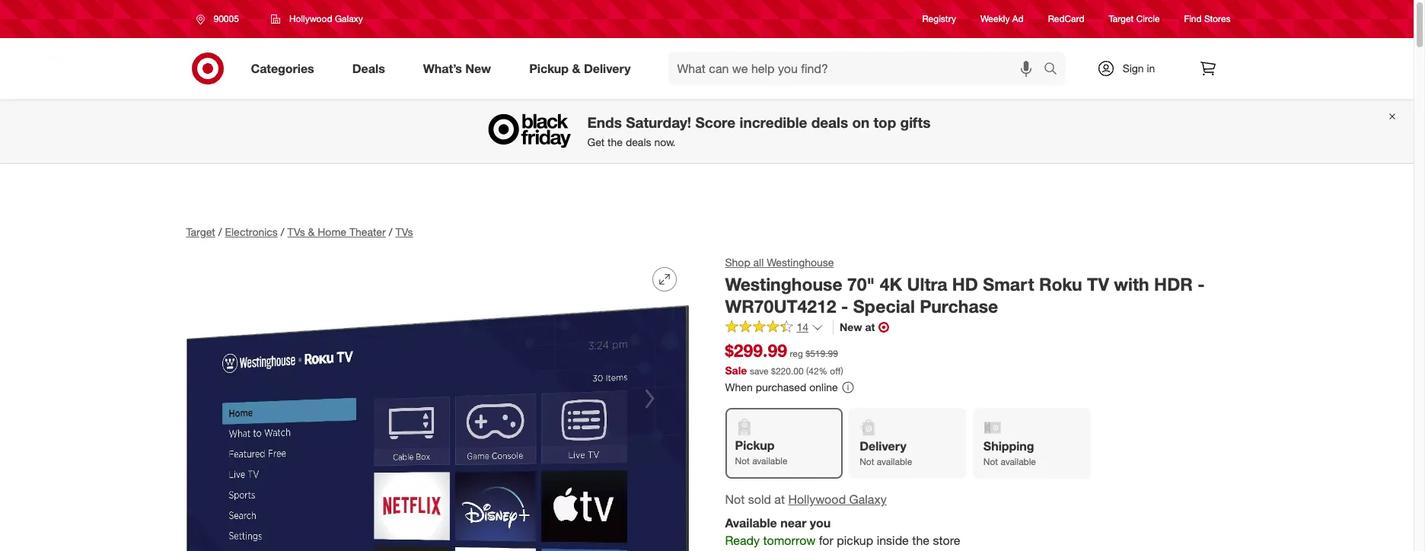 Task type: describe. For each thing, give the bounding box(es) containing it.
hollywood inside dropdown button
[[289, 13, 333, 24]]

top
[[874, 114, 897, 131]]

available near you ready tomorrow for pickup inside the store
[[725, 516, 961, 548]]

redcard
[[1049, 13, 1085, 25]]

hollywood galaxy button
[[261, 5, 373, 33]]

theater
[[350, 225, 386, 238]]

1 vertical spatial -
[[842, 295, 849, 317]]

not for shipping
[[984, 456, 999, 468]]

shop all westinghouse westinghouse 70" 4k ultra hd smart roku tv with hdr - wr70ut4212 - special purchase
[[725, 256, 1205, 317]]

$
[[772, 366, 776, 377]]

target for target / electronics / tvs & home theater / tvs
[[186, 225, 215, 238]]

pickup & delivery link
[[517, 52, 650, 85]]

find
[[1185, 13, 1202, 25]]

sign in
[[1123, 62, 1156, 75]]

registry
[[923, 13, 957, 25]]

available
[[725, 516, 777, 531]]

electronics link
[[225, 225, 278, 238]]

1 horizontal spatial deals
[[812, 114, 849, 131]]

what's new link
[[410, 52, 510, 85]]

find stores link
[[1185, 13, 1231, 26]]

search button
[[1037, 52, 1074, 88]]

1 horizontal spatial new
[[840, 321, 863, 334]]

westinghouse 70&#34; 4k ultra hd smart roku tv with hdr - wr70ut4212 - special purchase, 1 of 12 image
[[186, 255, 689, 551]]

purchase
[[920, 295, 999, 317]]

inside
[[877, 533, 909, 548]]

online
[[810, 381, 838, 394]]

with
[[1114, 273, 1150, 295]]

smart
[[983, 273, 1035, 295]]

0 horizontal spatial at
[[775, 492, 785, 507]]

1 horizontal spatial galaxy
[[850, 492, 887, 507]]

shop
[[725, 256, 751, 269]]

not sold at hollywood galaxy
[[725, 492, 887, 507]]

score
[[696, 114, 736, 131]]

sale
[[725, 364, 747, 377]]

wr70ut4212
[[725, 295, 837, 317]]

electronics
[[225, 225, 278, 238]]

not for pickup
[[735, 456, 750, 467]]

available for pickup
[[753, 456, 788, 467]]

hd
[[953, 273, 979, 295]]

90005
[[214, 13, 239, 24]]

saturday!
[[626, 114, 692, 131]]

tomorrow
[[764, 533, 816, 548]]

42
[[809, 366, 819, 377]]

0 horizontal spatial delivery
[[584, 61, 631, 76]]

2 / from the left
[[281, 225, 284, 238]]

available for delivery
[[877, 456, 913, 468]]

3 / from the left
[[389, 225, 393, 238]]

off
[[830, 366, 841, 377]]

$299.99
[[725, 340, 788, 361]]

registry link
[[923, 13, 957, 26]]

1 vertical spatial deals
[[626, 136, 652, 149]]

ready
[[725, 533, 760, 548]]

hollywood galaxy button
[[789, 491, 887, 509]]

pickup
[[837, 533, 874, 548]]

available for shipping
[[1001, 456, 1037, 468]]

90005 button
[[186, 5, 255, 33]]

tvs link
[[396, 225, 413, 238]]

in
[[1147, 62, 1156, 75]]

ends saturday! score incredible deals on top gifts get the deals now.
[[588, 114, 931, 149]]

now.
[[655, 136, 676, 149]]

redcard link
[[1049, 13, 1085, 26]]

target circle
[[1109, 13, 1160, 25]]

stores
[[1205, 13, 1231, 25]]

shipping
[[984, 439, 1035, 454]]

1 horizontal spatial at
[[866, 321, 875, 334]]

hdr
[[1155, 273, 1193, 295]]

deals link
[[339, 52, 404, 85]]

the inside ends saturday! score incredible deals on top gifts get the deals now.
[[608, 136, 623, 149]]

ad
[[1013, 13, 1024, 25]]

delivery inside delivery not available
[[860, 439, 907, 454]]

when purchased online
[[725, 381, 838, 394]]

near
[[781, 516, 807, 531]]

new at
[[840, 321, 875, 334]]

1 horizontal spatial hollywood
[[789, 492, 846, 507]]

pickup & delivery
[[529, 61, 631, 76]]

weekly ad link
[[981, 13, 1024, 26]]

when
[[725, 381, 753, 394]]

you
[[810, 516, 831, 531]]

ends
[[588, 114, 622, 131]]

pickup not available
[[735, 438, 788, 467]]

)
[[841, 366, 844, 377]]

hollywood galaxy
[[289, 13, 363, 24]]

$519.99
[[806, 348, 838, 360]]

purchased
[[756, 381, 807, 394]]

search
[[1037, 62, 1074, 77]]



Task type: vqa. For each thing, say whether or not it's contained in the screenshot.
"52"
no



Task type: locate. For each thing, give the bounding box(es) containing it.
1 horizontal spatial tvs
[[396, 225, 413, 238]]

sign
[[1123, 62, 1144, 75]]

find stores
[[1185, 13, 1231, 25]]

1 vertical spatial westinghouse
[[725, 273, 843, 295]]

1 vertical spatial delivery
[[860, 439, 907, 454]]

1 / from the left
[[218, 225, 222, 238]]

galaxy up deals
[[335, 13, 363, 24]]

tvs & home theater link
[[288, 225, 386, 238]]

available inside pickup not available
[[753, 456, 788, 467]]

sold
[[748, 492, 771, 507]]

available inside delivery not available
[[877, 456, 913, 468]]

0 horizontal spatial pickup
[[529, 61, 569, 76]]

0 vertical spatial hollywood
[[289, 13, 333, 24]]

weekly
[[981, 13, 1010, 25]]

pickup for not
[[735, 438, 775, 453]]

hollywood up you
[[789, 492, 846, 507]]

1 horizontal spatial delivery
[[860, 439, 907, 454]]

&
[[572, 61, 581, 76], [308, 225, 315, 238]]

/ right target link
[[218, 225, 222, 238]]

0 horizontal spatial tvs
[[288, 225, 305, 238]]

$299.99 reg $519.99 sale save $ 220.00 ( 42 % off )
[[725, 340, 844, 377]]

target for target circle
[[1109, 13, 1134, 25]]

pickup
[[529, 61, 569, 76], [735, 438, 775, 453]]

What can we help you find? suggestions appear below search field
[[668, 52, 1048, 85]]

0 horizontal spatial galaxy
[[335, 13, 363, 24]]

70"
[[848, 273, 875, 295]]

delivery up ends
[[584, 61, 631, 76]]

1 horizontal spatial &
[[572, 61, 581, 76]]

14 link
[[725, 320, 824, 338]]

0 vertical spatial new
[[466, 61, 491, 76]]

0 horizontal spatial &
[[308, 225, 315, 238]]

what's
[[423, 61, 462, 76]]

shipping not available
[[984, 439, 1037, 468]]

categories
[[251, 61, 314, 76]]

on
[[853, 114, 870, 131]]

not inside pickup not available
[[735, 456, 750, 467]]

1 horizontal spatial -
[[1198, 273, 1205, 295]]

save
[[750, 366, 769, 377]]

at down special
[[866, 321, 875, 334]]

0 vertical spatial -
[[1198, 273, 1205, 295]]

1 vertical spatial hollywood
[[789, 492, 846, 507]]

tvs right theater on the left
[[396, 225, 413, 238]]

pickup inside pickup & delivery link
[[529, 61, 569, 76]]

available
[[753, 456, 788, 467], [877, 456, 913, 468], [1001, 456, 1037, 468]]

what's new
[[423, 61, 491, 76]]

-
[[1198, 273, 1205, 295], [842, 295, 849, 317]]

0 horizontal spatial new
[[466, 61, 491, 76]]

%
[[819, 366, 828, 377]]

1 vertical spatial at
[[775, 492, 785, 507]]

target left electronics link
[[186, 225, 215, 238]]

- right hdr
[[1198, 273, 1205, 295]]

store
[[933, 533, 961, 548]]

1 tvs from the left
[[288, 225, 305, 238]]

galaxy
[[335, 13, 363, 24], [850, 492, 887, 507]]

/ left "tvs" link
[[389, 225, 393, 238]]

available inside shipping not available
[[1001, 456, 1037, 468]]

available up the "sold" at the bottom of the page
[[753, 456, 788, 467]]

the right get
[[608, 136, 623, 149]]

0 vertical spatial galaxy
[[335, 13, 363, 24]]

not up hollywood galaxy button
[[860, 456, 875, 468]]

0 horizontal spatial the
[[608, 136, 623, 149]]

0 horizontal spatial hollywood
[[289, 13, 333, 24]]

1 vertical spatial target
[[186, 225, 215, 238]]

0 horizontal spatial deals
[[626, 136, 652, 149]]

/ right electronics link
[[281, 225, 284, 238]]

0 vertical spatial at
[[866, 321, 875, 334]]

deals
[[352, 61, 385, 76]]

at right the "sold" at the bottom of the page
[[775, 492, 785, 507]]

delivery
[[584, 61, 631, 76], [860, 439, 907, 454]]

1 vertical spatial galaxy
[[850, 492, 887, 507]]

(
[[807, 366, 809, 377]]

the
[[608, 136, 623, 149], [913, 533, 930, 548]]

delivery up hollywood galaxy button
[[860, 439, 907, 454]]

not up the "sold" at the bottom of the page
[[735, 456, 750, 467]]

- up new at
[[842, 295, 849, 317]]

1 horizontal spatial the
[[913, 533, 930, 548]]

1 horizontal spatial pickup
[[735, 438, 775, 453]]

at
[[866, 321, 875, 334], [775, 492, 785, 507]]

not down shipping
[[984, 456, 999, 468]]

0 horizontal spatial /
[[218, 225, 222, 238]]

2 horizontal spatial available
[[1001, 456, 1037, 468]]

target link
[[186, 225, 215, 238]]

hollywood
[[289, 13, 333, 24], [789, 492, 846, 507]]

4k
[[880, 273, 903, 295]]

incredible
[[740, 114, 808, 131]]

westinghouse right all
[[767, 256, 834, 269]]

available up hollywood galaxy button
[[877, 456, 913, 468]]

tvs left home
[[288, 225, 305, 238]]

special
[[854, 295, 915, 317]]

tv
[[1088, 273, 1110, 295]]

0 vertical spatial &
[[572, 61, 581, 76]]

1 vertical spatial pickup
[[735, 438, 775, 453]]

all
[[754, 256, 764, 269]]

circle
[[1137, 13, 1160, 25]]

gifts
[[901, 114, 931, 131]]

deals
[[812, 114, 849, 131], [626, 136, 652, 149]]

target / electronics / tvs & home theater / tvs
[[186, 225, 413, 238]]

pickup for &
[[529, 61, 569, 76]]

target circle link
[[1109, 13, 1160, 26]]

1 vertical spatial the
[[913, 533, 930, 548]]

weekly ad
[[981, 13, 1024, 25]]

westinghouse up the wr70ut4212
[[725, 273, 843, 295]]

1 horizontal spatial available
[[877, 456, 913, 468]]

not inside shipping not available
[[984, 456, 999, 468]]

0 horizontal spatial available
[[753, 456, 788, 467]]

new down special
[[840, 321, 863, 334]]

categories link
[[238, 52, 333, 85]]

galaxy inside dropdown button
[[335, 13, 363, 24]]

0 vertical spatial pickup
[[529, 61, 569, 76]]

get
[[588, 136, 605, 149]]

delivery not available
[[860, 439, 913, 468]]

1 horizontal spatial target
[[1109, 13, 1134, 25]]

0 vertical spatial westinghouse
[[767, 256, 834, 269]]

for
[[819, 533, 834, 548]]

2 tvs from the left
[[396, 225, 413, 238]]

1 vertical spatial new
[[840, 321, 863, 334]]

14
[[797, 321, 809, 334]]

1 horizontal spatial /
[[281, 225, 284, 238]]

not inside delivery not available
[[860, 456, 875, 468]]

0 vertical spatial the
[[608, 136, 623, 149]]

0 vertical spatial deals
[[812, 114, 849, 131]]

deals left on
[[812, 114, 849, 131]]

0 horizontal spatial -
[[842, 295, 849, 317]]

tvs
[[288, 225, 305, 238], [396, 225, 413, 238]]

hollywood up categories link
[[289, 13, 333, 24]]

the inside available near you ready tomorrow for pickup inside the store
[[913, 533, 930, 548]]

target left circle
[[1109, 13, 1134, 25]]

2 horizontal spatial /
[[389, 225, 393, 238]]

ultra
[[907, 273, 948, 295]]

new
[[466, 61, 491, 76], [840, 321, 863, 334]]

galaxy up available near you ready tomorrow for pickup inside the store
[[850, 492, 887, 507]]

not
[[735, 456, 750, 467], [860, 456, 875, 468], [984, 456, 999, 468], [725, 492, 745, 507]]

1 vertical spatial &
[[308, 225, 315, 238]]

220.00
[[776, 366, 804, 377]]

westinghouse
[[767, 256, 834, 269], [725, 273, 843, 295]]

0 vertical spatial target
[[1109, 13, 1134, 25]]

not for delivery
[[860, 456, 875, 468]]

reg
[[790, 348, 803, 360]]

home
[[318, 225, 347, 238]]

sign in link
[[1084, 52, 1179, 85]]

not left the "sold" at the bottom of the page
[[725, 492, 745, 507]]

deals left now.
[[626, 136, 652, 149]]

new right what's
[[466, 61, 491, 76]]

pickup inside pickup not available
[[735, 438, 775, 453]]

the left store
[[913, 533, 930, 548]]

0 vertical spatial delivery
[[584, 61, 631, 76]]

available down shipping
[[1001, 456, 1037, 468]]

0 horizontal spatial target
[[186, 225, 215, 238]]



